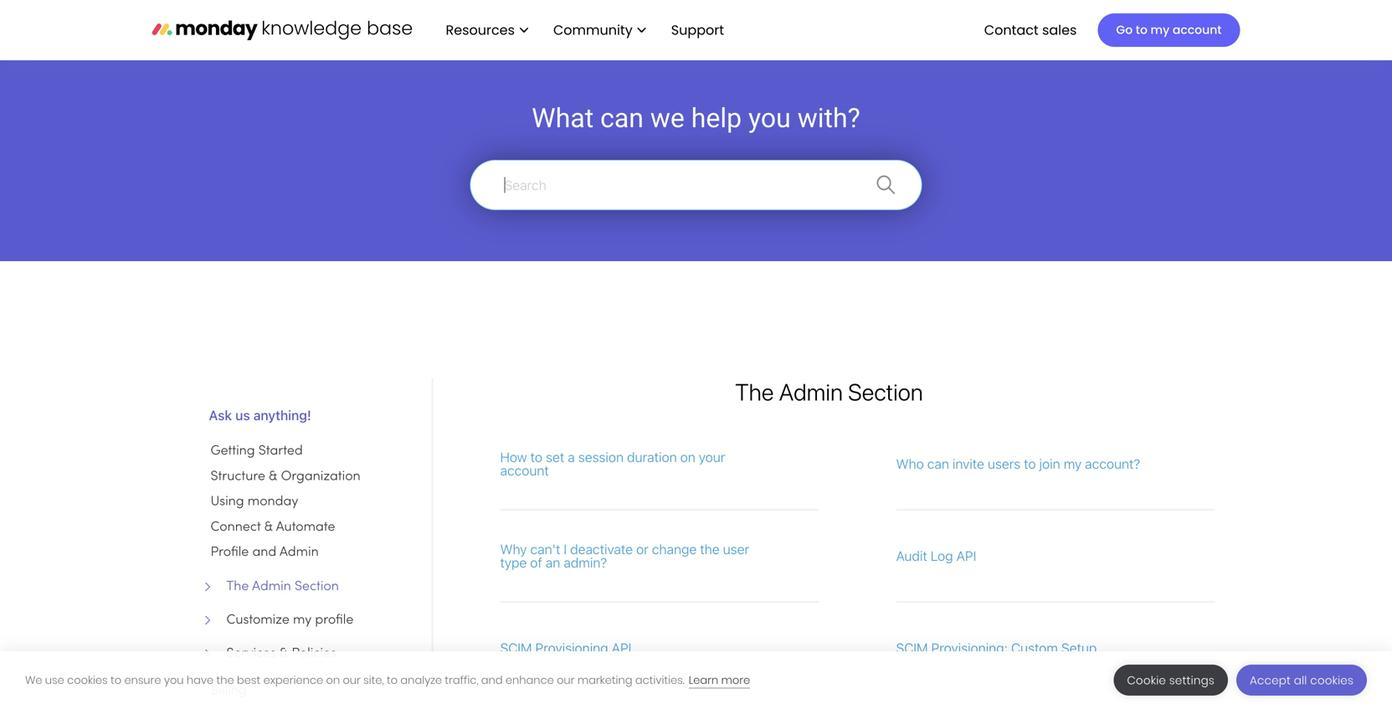 Task type: describe. For each thing, give the bounding box(es) containing it.
site,
[[364, 673, 384, 688]]

1 vertical spatial the
[[227, 581, 249, 593]]

1 vertical spatial my
[[1064, 456, 1082, 472]]

account?
[[1085, 456, 1141, 472]]

structure
[[211, 471, 265, 483]]

we
[[651, 103, 685, 134]]

what
[[532, 103, 594, 134]]

customize my profile link
[[210, 611, 421, 631]]

how
[[500, 449, 527, 465]]

ask us anything!
[[209, 407, 311, 423]]

scim for scim provisioning: custom setup
[[896, 640, 928, 656]]

profile
[[211, 547, 249, 559]]

learn more link
[[689, 673, 750, 689]]

1 vertical spatial the admin section
[[227, 581, 339, 593]]

who can invite users to join my account? link
[[896, 419, 1216, 511]]

ask us anything! link
[[209, 405, 422, 425]]

can for who
[[928, 456, 950, 472]]

scim provisioning: custom setup
[[896, 640, 1097, 656]]

log
[[931, 548, 953, 564]]

change
[[652, 541, 697, 557]]

my inside main element
[[1151, 22, 1170, 38]]

billing
[[211, 685, 247, 698]]

what can we help you with? main content
[[0, 50, 1393, 709]]

invite
[[953, 456, 985, 472]]

session
[[578, 449, 624, 465]]

setup
[[1062, 640, 1097, 656]]

getting started button
[[210, 440, 304, 463]]

cookie
[[1128, 673, 1167, 688]]

why
[[500, 541, 527, 557]]

learn
[[689, 673, 719, 688]]

how to set a session duration on your account link
[[500, 419, 819, 511]]

have
[[187, 673, 214, 688]]

or
[[636, 541, 649, 557]]

services & policies
[[227, 648, 336, 660]]

on inside how to set a session duration on your account
[[681, 449, 696, 465]]

provisioning
[[536, 640, 608, 656]]

best
[[237, 673, 261, 688]]

account inside main element
[[1173, 22, 1222, 38]]

experience
[[263, 673, 323, 688]]

scim provisioning: custom setup link
[[896, 603, 1216, 695]]

the inside why can't i deactivate or change the user type of an admin?
[[700, 541, 720, 557]]

1 horizontal spatial and
[[481, 673, 503, 688]]

activities.
[[635, 673, 685, 688]]

0 horizontal spatial you
[[164, 673, 184, 688]]

all
[[1294, 673, 1308, 688]]

analyze
[[401, 673, 442, 688]]

0 vertical spatial admin
[[779, 378, 843, 406]]

go to my account
[[1117, 22, 1222, 38]]

0 horizontal spatial on
[[326, 673, 340, 688]]

can for what
[[601, 103, 644, 134]]

using monday
[[211, 496, 298, 509]]

community
[[553, 20, 633, 39]]

2 our from the left
[[557, 673, 575, 688]]

cookies for use
[[67, 673, 108, 688]]

getting started
[[211, 445, 303, 458]]

getting
[[211, 445, 255, 458]]

to inside how to set a session duration on your account
[[531, 449, 543, 465]]

to left ensure
[[111, 673, 121, 688]]

accept all cookies button
[[1237, 665, 1368, 696]]

customize
[[227, 614, 290, 627]]

support
[[671, 20, 724, 39]]

1 horizontal spatial section
[[848, 378, 923, 406]]

to right site,
[[387, 673, 398, 688]]

0 vertical spatial the admin section
[[735, 378, 923, 406]]

& for automate
[[264, 521, 273, 534]]

policies
[[292, 648, 336, 660]]

scim for scim provisioning api
[[500, 640, 532, 656]]

to left join
[[1024, 456, 1036, 472]]

audit log api
[[896, 548, 977, 564]]

organization
[[281, 471, 361, 483]]

and inside 'dropdown button'
[[252, 547, 277, 559]]

api for audit log api
[[957, 548, 977, 564]]

why can't i deactivate or change the user type of an admin? link
[[500, 511, 819, 603]]

go to my account link
[[1098, 13, 1241, 47]]

services & policies link
[[210, 644, 421, 664]]

main element
[[429, 0, 1241, 60]]

marketing
[[578, 673, 633, 688]]

using monday button
[[210, 490, 299, 514]]

automate
[[276, 521, 335, 534]]

help
[[692, 103, 742, 134]]

Search search field
[[470, 160, 922, 210]]

accept
[[1250, 673, 1291, 688]]

user
[[723, 541, 750, 557]]

started
[[259, 445, 303, 458]]

us
[[235, 407, 250, 423]]

scim provisioning api
[[500, 640, 632, 656]]

profile
[[315, 614, 354, 627]]

deactivate
[[570, 541, 633, 557]]

2 vertical spatial my
[[293, 614, 312, 627]]

use
[[45, 673, 64, 688]]

monday.com logo image
[[152, 12, 412, 47]]

resources link
[[438, 16, 537, 45]]

more
[[721, 673, 750, 688]]

cookie settings
[[1128, 673, 1215, 688]]

connect
[[211, 521, 261, 534]]



Task type: locate. For each thing, give the bounding box(es) containing it.
your
[[699, 449, 726, 465]]

1 horizontal spatial api
[[957, 548, 977, 564]]

connect & automate button
[[210, 516, 336, 539]]

my right go
[[1151, 22, 1170, 38]]

1 horizontal spatial the
[[700, 541, 720, 557]]

duration
[[627, 449, 677, 465]]

scim up enhance
[[500, 640, 532, 656]]

to left the set
[[531, 449, 543, 465]]

& for organization
[[269, 471, 277, 483]]

0 vertical spatial account
[[1173, 22, 1222, 38]]

1 vertical spatial api
[[612, 640, 632, 656]]

0 vertical spatial can
[[601, 103, 644, 134]]

2 cookies from the left
[[1311, 673, 1354, 688]]

with?
[[798, 103, 861, 134]]

2 vertical spatial &
[[280, 648, 288, 660]]

1 vertical spatial &
[[264, 521, 273, 534]]

billing button
[[210, 680, 248, 703]]

admin inside 'dropdown button'
[[280, 547, 319, 559]]

1 vertical spatial on
[[326, 673, 340, 688]]

1 horizontal spatial scim
[[896, 640, 928, 656]]

1 our from the left
[[343, 673, 361, 688]]

enhance
[[506, 673, 554, 688]]

custom
[[1012, 640, 1058, 656]]

provisioning:
[[932, 640, 1008, 656]]

ensure
[[124, 673, 161, 688]]

our left site,
[[343, 673, 361, 688]]

can right who
[[928, 456, 950, 472]]

1 horizontal spatial can
[[928, 456, 950, 472]]

my left profile
[[293, 614, 312, 627]]

how to set a session duration on your account
[[500, 449, 726, 479]]

0 vertical spatial my
[[1151, 22, 1170, 38]]

cookies
[[67, 673, 108, 688], [1311, 673, 1354, 688]]

customize my profile
[[227, 614, 354, 627]]

anything!
[[254, 407, 311, 423]]

to inside main element
[[1136, 22, 1148, 38]]

0 horizontal spatial the
[[227, 581, 249, 593]]

traffic,
[[445, 673, 479, 688]]

1 scim from the left
[[500, 640, 532, 656]]

0 vertical spatial on
[[681, 449, 696, 465]]

account right go
[[1173, 22, 1222, 38]]

our down scim provisioning api
[[557, 673, 575, 688]]

contact sales link
[[976, 16, 1086, 45]]

why can't i deactivate or change the user type of an admin?
[[500, 541, 750, 571]]

section up customize my profile link
[[295, 581, 339, 593]]

cookies inside button
[[1311, 673, 1354, 688]]

1 vertical spatial the
[[217, 673, 234, 688]]

list
[[429, 0, 738, 60]]

you inside main content
[[749, 103, 791, 134]]

0 horizontal spatial cookies
[[67, 673, 108, 688]]

0 horizontal spatial can
[[601, 103, 644, 134]]

1 horizontal spatial our
[[557, 673, 575, 688]]

1 vertical spatial admin
[[280, 547, 319, 559]]

accept all cookies
[[1250, 673, 1354, 688]]

i
[[564, 541, 567, 557]]

0 vertical spatial the
[[700, 541, 720, 557]]

can
[[601, 103, 644, 134], [928, 456, 950, 472]]

services
[[227, 648, 276, 660]]

0 horizontal spatial and
[[252, 547, 277, 559]]

of
[[530, 555, 542, 571]]

1 horizontal spatial you
[[749, 103, 791, 134]]

2 horizontal spatial my
[[1151, 22, 1170, 38]]

and right traffic,
[[481, 673, 503, 688]]

set
[[546, 449, 565, 465]]

cookie settings button
[[1114, 665, 1228, 696]]

api inside "link"
[[612, 640, 632, 656]]

contact sales
[[985, 20, 1077, 39]]

scim left provisioning:
[[896, 640, 928, 656]]

you right help
[[749, 103, 791, 134]]

you left have
[[164, 673, 184, 688]]

audit
[[896, 548, 928, 564]]

0 vertical spatial &
[[269, 471, 277, 483]]

can't
[[531, 541, 561, 557]]

0 vertical spatial and
[[252, 547, 277, 559]]

0 vertical spatial section
[[848, 378, 923, 406]]

monday
[[248, 496, 298, 509]]

admin
[[779, 378, 843, 406], [280, 547, 319, 559], [252, 581, 291, 593]]

0 horizontal spatial scim
[[500, 640, 532, 656]]

1 horizontal spatial cookies
[[1311, 673, 1354, 688]]

2 scim from the left
[[896, 640, 928, 656]]

dialog containing cookie settings
[[0, 652, 1393, 709]]

scim inside "link"
[[500, 640, 532, 656]]

api for scim provisioning api
[[612, 640, 632, 656]]

on
[[681, 449, 696, 465], [326, 673, 340, 688]]

0 vertical spatial you
[[749, 103, 791, 134]]

ask
[[209, 407, 232, 423]]

community link
[[545, 16, 655, 45]]

1 vertical spatial you
[[164, 673, 184, 688]]

&
[[269, 471, 277, 483], [264, 521, 273, 534], [280, 648, 288, 660]]

resources
[[446, 20, 515, 39]]

dialog
[[0, 652, 1393, 709]]

1 horizontal spatial my
[[1064, 456, 1082, 472]]

and down connect & automate dropdown button
[[252, 547, 277, 559]]

1 vertical spatial can
[[928, 456, 950, 472]]

None search field
[[462, 160, 931, 210]]

the
[[700, 541, 720, 557], [217, 673, 234, 688]]

1 horizontal spatial the
[[735, 378, 774, 406]]

cookies for all
[[1311, 673, 1354, 688]]

we
[[25, 673, 42, 688]]

& up the 'experience'
[[280, 648, 288, 660]]

admin?
[[564, 555, 607, 571]]

contact
[[985, 20, 1039, 39]]

api up marketing
[[612, 640, 632, 656]]

1 horizontal spatial the admin section
[[735, 378, 923, 406]]

1 vertical spatial and
[[481, 673, 503, 688]]

0 horizontal spatial my
[[293, 614, 312, 627]]

structure & organization
[[211, 471, 361, 483]]

scim provisioning api link
[[500, 603, 819, 695]]

sales
[[1043, 20, 1077, 39]]

on down 'services & policies' link
[[326, 673, 340, 688]]

cookies right all
[[1311, 673, 1354, 688]]

my right join
[[1064, 456, 1082, 472]]

0 horizontal spatial the
[[217, 673, 234, 688]]

we use cookies to ensure you have the best experience on our site, to analyze traffic, and enhance our marketing activities. learn more
[[25, 673, 750, 688]]

0 horizontal spatial api
[[612, 640, 632, 656]]

section up who
[[848, 378, 923, 406]]

the admin section link
[[210, 577, 421, 597]]

who
[[896, 456, 924, 472]]

1 horizontal spatial on
[[681, 449, 696, 465]]

support link
[[663, 16, 738, 45], [671, 20, 729, 39]]

1 vertical spatial section
[[295, 581, 339, 593]]

profile and admin button
[[210, 541, 320, 565]]

1 cookies from the left
[[67, 673, 108, 688]]

account left a
[[500, 463, 549, 479]]

& up profile and admin 'dropdown button' in the bottom of the page
[[264, 521, 273, 534]]

profile and admin
[[211, 547, 319, 559]]

0 horizontal spatial section
[[295, 581, 339, 593]]

and
[[252, 547, 277, 559], [481, 673, 503, 688]]

connect & automate
[[211, 521, 335, 534]]

our
[[343, 673, 361, 688], [557, 673, 575, 688]]

an
[[546, 555, 560, 571]]

1 vertical spatial account
[[500, 463, 549, 479]]

2 vertical spatial admin
[[252, 581, 291, 593]]

on left "your"
[[681, 449, 696, 465]]

my
[[1151, 22, 1170, 38], [1064, 456, 1082, 472], [293, 614, 312, 627]]

audit log api link
[[896, 511, 1216, 603]]

api
[[957, 548, 977, 564], [612, 640, 632, 656]]

0 vertical spatial the
[[735, 378, 774, 406]]

join
[[1040, 456, 1061, 472]]

api right log
[[957, 548, 977, 564]]

settings
[[1170, 673, 1215, 688]]

0 vertical spatial api
[[957, 548, 977, 564]]

& for policies
[[280, 648, 288, 660]]

the
[[735, 378, 774, 406], [227, 581, 249, 593]]

users
[[988, 456, 1021, 472]]

0 horizontal spatial the admin section
[[227, 581, 339, 593]]

go
[[1117, 22, 1133, 38]]

to right go
[[1136, 22, 1148, 38]]

0 horizontal spatial account
[[500, 463, 549, 479]]

cookies right use
[[67, 673, 108, 688]]

1 horizontal spatial account
[[1173, 22, 1222, 38]]

can left the we
[[601, 103, 644, 134]]

list containing resources
[[429, 0, 738, 60]]

0 horizontal spatial our
[[343, 673, 361, 688]]

a
[[568, 449, 575, 465]]

the left best
[[217, 673, 234, 688]]

& up monday
[[269, 471, 277, 483]]

what can we help you with?
[[532, 103, 861, 134]]

the left user
[[700, 541, 720, 557]]

account
[[1173, 22, 1222, 38], [500, 463, 549, 479]]

account inside how to set a session duration on your account
[[500, 463, 549, 479]]



Task type: vqa. For each thing, say whether or not it's contained in the screenshot.
the API within Audit Log API link
yes



